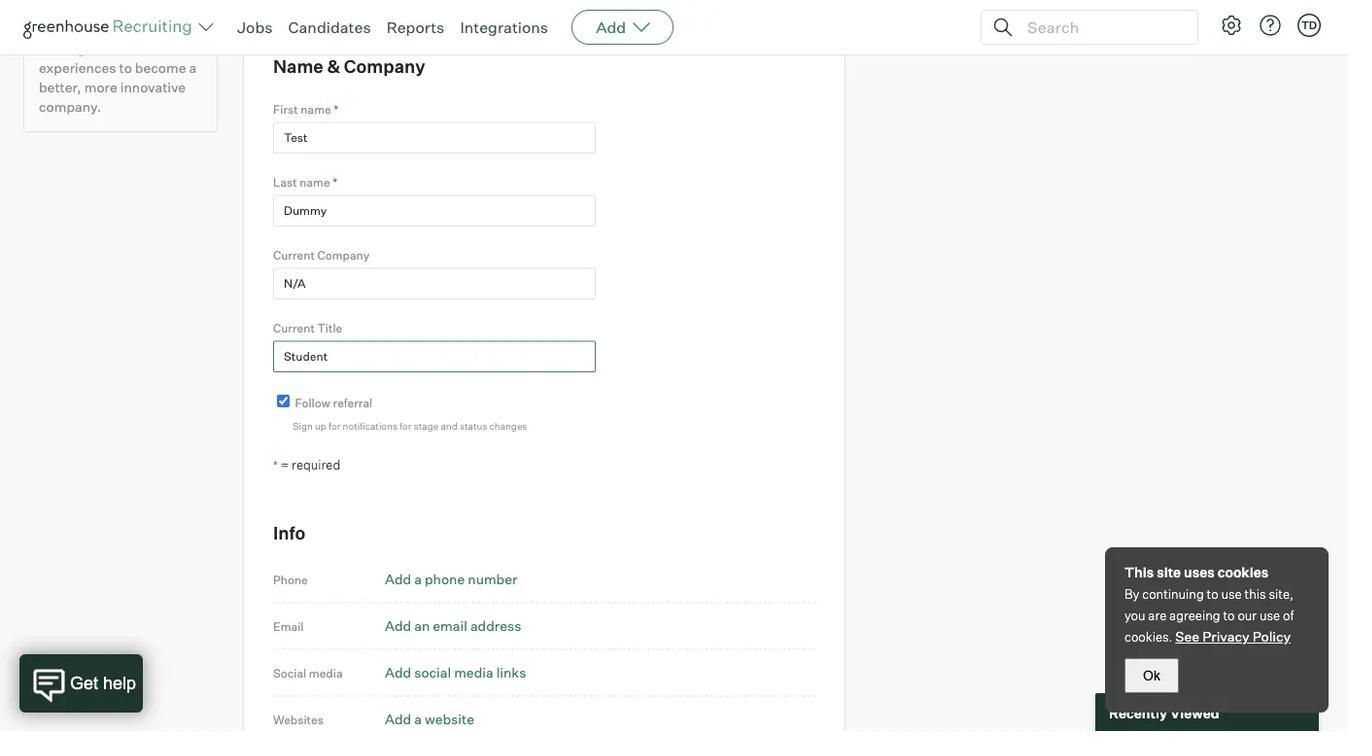 Task type: locate. For each thing, give the bounding box(es) containing it.
current left title
[[273, 321, 315, 335]]

None text field
[[273, 268, 596, 299]]

candidates link
[[288, 18, 371, 37]]

sign
[[293, 420, 313, 432]]

1 vertical spatial *
[[333, 175, 338, 190]]

add for add an email address
[[385, 617, 412, 634]]

viewed
[[1171, 704, 1220, 721]]

email
[[273, 619, 304, 633]]

=
[[281, 456, 289, 472]]

this
[[1245, 586, 1267, 602]]

company down reports link at top left
[[344, 56, 426, 78]]

1 vertical spatial current
[[273, 321, 315, 335]]

this site uses cookies
[[1125, 564, 1269, 581]]

for right up
[[329, 420, 341, 432]]

social
[[414, 664, 451, 681]]

an
[[414, 617, 430, 634]]

0 horizontal spatial use
[[1222, 586, 1243, 602]]

by continuing to use this site, you are agreeing to our use of cookies.
[[1125, 586, 1295, 645]]

use left this
[[1222, 586, 1243, 602]]

a left phone
[[414, 571, 422, 588]]

* for last name *
[[333, 175, 338, 190]]

by
[[1125, 586, 1140, 602]]

for
[[329, 420, 341, 432], [400, 420, 412, 432]]

* inside the '* = required'
[[273, 457, 278, 472]]

1 horizontal spatial use
[[1260, 608, 1281, 623]]

add button
[[572, 10, 674, 45]]

media left "links"
[[454, 664, 494, 681]]

agreeing
[[1170, 608, 1221, 623]]

to down "different"
[[119, 60, 132, 77]]

2 vertical spatial a
[[414, 711, 422, 728]]

1 vertical spatial a
[[414, 571, 422, 588]]

0 vertical spatial name
[[301, 102, 331, 117]]

add social media links link
[[385, 664, 527, 681]]

a right become
[[189, 60, 197, 77]]

1 current from the top
[[273, 248, 315, 263]]

1 vertical spatial to
[[1207, 586, 1219, 602]]

ok
[[1144, 668, 1161, 683]]

to
[[119, 60, 132, 77], [1207, 586, 1219, 602], [1224, 608, 1236, 623]]

name for first
[[301, 102, 331, 117]]

*
[[334, 102, 339, 117], [333, 175, 338, 190], [273, 457, 278, 472]]

websites
[[273, 712, 324, 727]]

* right last
[[333, 175, 338, 190]]

up
[[315, 420, 327, 432]]

info
[[273, 522, 306, 543]]

&
[[327, 56, 340, 78]]

sign up for notifications for stage and status changes
[[293, 420, 528, 432]]

0 vertical spatial to
[[119, 60, 132, 77]]

add a website link
[[385, 711, 475, 728]]

add for add a website
[[385, 711, 412, 728]]

current for current company
[[273, 248, 315, 263]]

become
[[135, 60, 186, 77]]

company.
[[39, 98, 101, 115]]

1 horizontal spatial for
[[400, 420, 412, 432]]

reports link
[[387, 18, 445, 37]]

0 vertical spatial current
[[273, 248, 315, 263]]

name & company
[[273, 56, 426, 78]]

media
[[454, 664, 494, 681], [309, 665, 343, 680]]

this
[[1125, 564, 1155, 581]]

* left =
[[273, 457, 278, 472]]

jobs
[[237, 18, 273, 37]]

2 horizontal spatial to
[[1224, 608, 1236, 623]]

to down uses on the right of page
[[1207, 586, 1219, 602]]

use
[[1222, 586, 1243, 602], [1260, 608, 1281, 623]]

for left stage
[[400, 420, 412, 432]]

jobs link
[[237, 18, 273, 37]]

site
[[1157, 564, 1182, 581]]

2 for from the left
[[400, 420, 412, 432]]

name
[[301, 102, 331, 117], [300, 175, 330, 190]]

see privacy policy link
[[1176, 628, 1292, 645]]

None text field
[[273, 122, 596, 154], [273, 195, 596, 227], [273, 341, 596, 372], [273, 122, 596, 154], [273, 195, 596, 227], [273, 341, 596, 372]]

to left our at the bottom right of page
[[1224, 608, 1236, 623]]

follow referral
[[295, 396, 373, 410]]

to inside diversity helps us leverage different experiences to become a better, more innovative company.
[[119, 60, 132, 77]]

add a phone number
[[385, 571, 518, 588]]

privacy
[[1203, 628, 1250, 645]]

name right last
[[300, 175, 330, 190]]

see privacy policy
[[1176, 628, 1292, 645]]

0 vertical spatial *
[[334, 102, 339, 117]]

2 current from the top
[[273, 321, 315, 335]]

site,
[[1270, 586, 1294, 602]]

a
[[189, 60, 197, 77], [414, 571, 422, 588], [414, 711, 422, 728]]

1 vertical spatial name
[[300, 175, 330, 190]]

add social media links
[[385, 664, 527, 681]]

better,
[[39, 79, 81, 96]]

0 horizontal spatial to
[[119, 60, 132, 77]]

us
[[136, 21, 151, 38]]

candidates
[[288, 18, 371, 37]]

company up title
[[317, 248, 370, 263]]

0 vertical spatial a
[[189, 60, 197, 77]]

cookies
[[1218, 564, 1269, 581]]

add
[[596, 18, 626, 37], [385, 571, 412, 588], [385, 617, 412, 634], [385, 664, 412, 681], [385, 711, 412, 728]]

uses
[[1185, 564, 1215, 581]]

current down last
[[273, 248, 315, 263]]

ok button
[[1125, 658, 1180, 693]]

diversity helps us leverage different experiences to become a better, more innovative company.
[[39, 21, 197, 115]]

1 horizontal spatial to
[[1207, 586, 1219, 602]]

* down &
[[334, 102, 339, 117]]

stage
[[414, 420, 439, 432]]

media right social
[[309, 665, 343, 680]]

name for last
[[300, 175, 330, 190]]

recently
[[1110, 704, 1168, 721]]

0 horizontal spatial for
[[329, 420, 341, 432]]

2 vertical spatial to
[[1224, 608, 1236, 623]]

a for add a phone number
[[414, 571, 422, 588]]

add inside add popup button
[[596, 18, 626, 37]]

name right first
[[301, 102, 331, 117]]

phone
[[425, 571, 465, 588]]

cookies.
[[1125, 629, 1173, 645]]

2 vertical spatial *
[[273, 457, 278, 472]]

use left of
[[1260, 608, 1281, 623]]

0 vertical spatial use
[[1222, 586, 1243, 602]]

add an email address
[[385, 617, 522, 634]]

referral
[[333, 396, 373, 410]]

a left the website
[[414, 711, 422, 728]]



Task type: vqa. For each thing, say whether or not it's contained in the screenshot.


Task type: describe. For each thing, give the bounding box(es) containing it.
helps
[[98, 21, 133, 38]]

current title
[[273, 321, 343, 335]]

td
[[1302, 18, 1318, 32]]

our
[[1238, 608, 1258, 623]]

title
[[317, 321, 343, 335]]

td button
[[1298, 14, 1322, 37]]

add a website
[[385, 711, 475, 728]]

integrations
[[460, 18, 549, 37]]

add a phone number link
[[385, 571, 518, 588]]

email
[[433, 617, 468, 634]]

links
[[497, 664, 527, 681]]

add for add a phone number
[[385, 571, 412, 588]]

you
[[1125, 608, 1146, 623]]

leverage
[[39, 40, 93, 57]]

continuing
[[1143, 586, 1205, 602]]

status
[[460, 420, 488, 432]]

address
[[471, 617, 522, 634]]

0 horizontal spatial media
[[309, 665, 343, 680]]

see
[[1176, 628, 1200, 645]]

a for add a website
[[414, 711, 422, 728]]

current for current title
[[273, 321, 315, 335]]

number
[[468, 571, 518, 588]]

innovative
[[120, 79, 186, 96]]

follow
[[295, 396, 331, 410]]

first name *
[[273, 102, 339, 117]]

add an email address link
[[385, 617, 522, 634]]

website
[[425, 711, 475, 728]]

Search text field
[[1023, 13, 1181, 41]]

policy
[[1253, 628, 1292, 645]]

social media
[[273, 665, 343, 680]]

diversity
[[39, 21, 96, 38]]

changes
[[490, 420, 528, 432]]

0 vertical spatial company
[[344, 56, 426, 78]]

1 for from the left
[[329, 420, 341, 432]]

required
[[292, 456, 341, 472]]

reports
[[387, 18, 445, 37]]

experiences
[[39, 60, 116, 77]]

current company
[[273, 248, 370, 263]]

1 vertical spatial company
[[317, 248, 370, 263]]

are
[[1149, 608, 1167, 623]]

td button
[[1294, 10, 1326, 41]]

add for add social media links
[[385, 664, 412, 681]]

add for add
[[596, 18, 626, 37]]

notifications
[[343, 420, 398, 432]]

last
[[273, 175, 297, 190]]

* = required
[[273, 456, 341, 472]]

integrations link
[[460, 18, 549, 37]]

different
[[96, 40, 150, 57]]

last name *
[[273, 175, 338, 190]]

of
[[1284, 608, 1295, 623]]

more
[[84, 79, 117, 96]]

* for first name *
[[334, 102, 339, 117]]

Follow referral checkbox
[[277, 395, 290, 407]]

social
[[273, 665, 307, 680]]

name
[[273, 56, 324, 78]]

a inside diversity helps us leverage different experiences to become a better, more innovative company.
[[189, 60, 197, 77]]

configure image
[[1221, 14, 1244, 37]]

first
[[273, 102, 298, 117]]

recently viewed
[[1110, 704, 1220, 721]]

and
[[441, 420, 458, 432]]

1 horizontal spatial media
[[454, 664, 494, 681]]

phone
[[273, 572, 308, 587]]

greenhouse recruiting image
[[23, 16, 198, 39]]

1 vertical spatial use
[[1260, 608, 1281, 623]]



